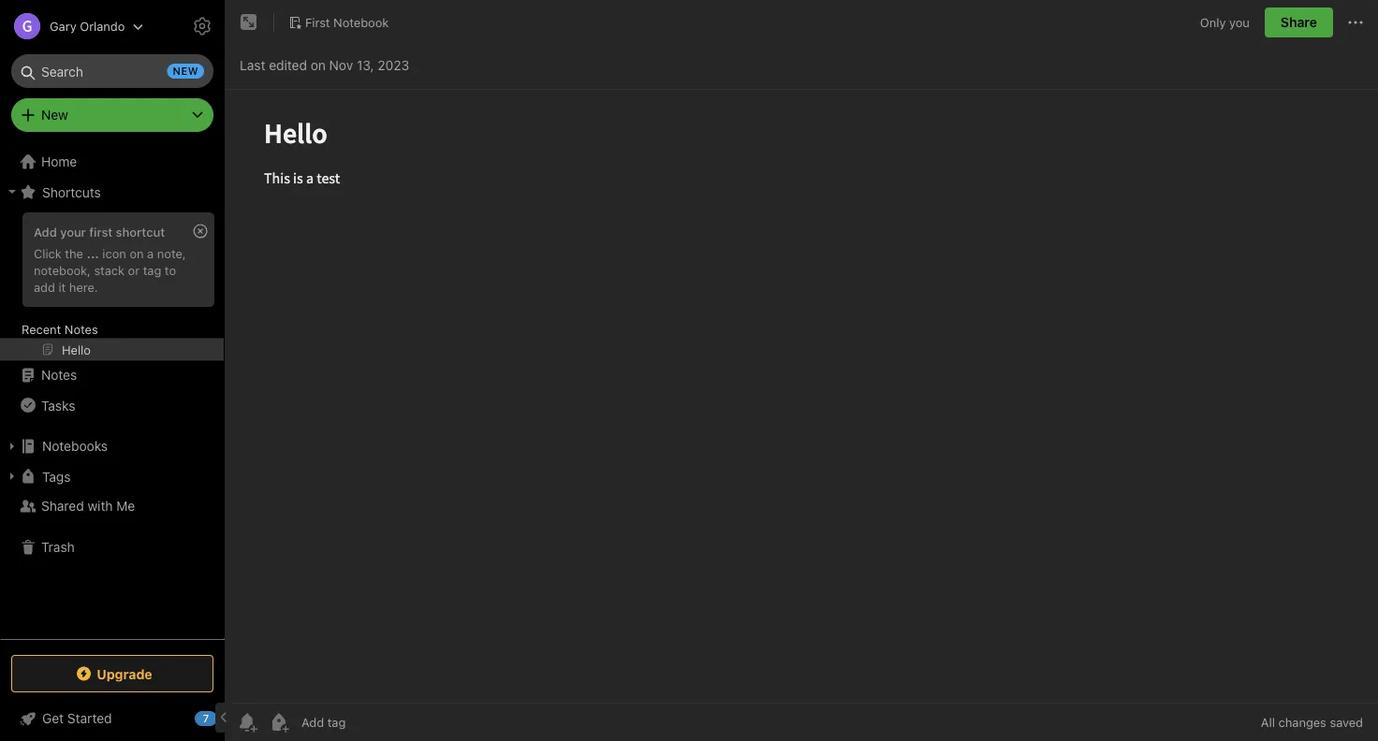 Task type: describe. For each thing, give the bounding box(es) containing it.
icon
[[102, 246, 126, 260]]

only
[[1201, 15, 1226, 29]]

the
[[65, 246, 83, 260]]

shortcuts
[[42, 184, 101, 200]]

first
[[89, 225, 113, 239]]

on inside icon on a note, notebook, stack or tag to add it here.
[[130, 246, 144, 260]]

click to collapse image
[[218, 707, 232, 730]]

to
[[165, 263, 176, 277]]

recent notes
[[22, 322, 98, 336]]

Search text field
[[24, 54, 200, 88]]

icon on a note, notebook, stack or tag to add it here.
[[34, 246, 186, 294]]

note,
[[157, 246, 186, 260]]

nov
[[329, 58, 353, 73]]

edited
[[269, 58, 307, 73]]

tag
[[143, 263, 161, 277]]

get
[[42, 711, 64, 727]]

0 vertical spatial notes
[[64, 322, 98, 336]]

Note Editor text field
[[225, 90, 1379, 703]]

group containing add your first shortcut
[[0, 207, 224, 368]]

Help and Learning task checklist field
[[0, 704, 225, 734]]

with
[[88, 499, 113, 514]]

shared with me link
[[0, 492, 224, 522]]

me
[[116, 499, 135, 514]]

all
[[1262, 716, 1276, 730]]

first
[[305, 15, 330, 29]]

tree containing home
[[0, 147, 225, 639]]

notebook
[[334, 15, 389, 29]]

a
[[147, 246, 154, 260]]

settings image
[[191, 15, 214, 37]]

first notebook
[[305, 15, 389, 29]]

saved
[[1330, 716, 1364, 730]]

new button
[[11, 98, 214, 132]]

changes
[[1279, 716, 1327, 730]]

add a reminder image
[[236, 712, 259, 734]]

notes link
[[0, 361, 224, 391]]

upgrade
[[97, 667, 152, 682]]

share
[[1281, 15, 1318, 30]]

get started
[[42, 711, 112, 727]]

notebooks link
[[0, 432, 224, 462]]

notebook,
[[34, 263, 91, 277]]

home link
[[0, 147, 225, 177]]

trash
[[41, 540, 75, 555]]

2023
[[378, 58, 409, 73]]

started
[[67, 711, 112, 727]]

add
[[34, 225, 57, 239]]

tasks button
[[0, 391, 224, 421]]

add tag image
[[268, 712, 290, 734]]

upgrade button
[[11, 656, 214, 693]]



Task type: locate. For each thing, give the bounding box(es) containing it.
new search field
[[24, 54, 204, 88]]

notebooks
[[42, 439, 108, 454]]

group
[[0, 207, 224, 368]]

13,
[[357, 58, 374, 73]]

...
[[87, 246, 99, 260]]

on left nov
[[311, 58, 326, 73]]

add your first shortcut
[[34, 225, 165, 239]]

on inside note window element
[[311, 58, 326, 73]]

it
[[59, 280, 66, 294]]

gary orlando
[[50, 19, 125, 33]]

add
[[34, 280, 55, 294]]

note window element
[[225, 0, 1379, 742]]

click
[[34, 246, 62, 260]]

or
[[128, 263, 140, 277]]

gary
[[50, 19, 76, 33]]

shortcuts button
[[0, 177, 224, 207]]

trash link
[[0, 533, 224, 563]]

more actions image
[[1345, 11, 1367, 34]]

notes right recent
[[64, 322, 98, 336]]

you
[[1230, 15, 1250, 29]]

on
[[311, 58, 326, 73], [130, 246, 144, 260]]

notes
[[64, 322, 98, 336], [41, 368, 77, 383]]

tags button
[[0, 462, 224, 492]]

Account field
[[0, 7, 144, 45]]

tasks
[[41, 398, 75, 413]]

last edited on nov 13, 2023
[[240, 58, 409, 73]]

stack
[[94, 263, 125, 277]]

new
[[173, 65, 199, 77]]

share button
[[1265, 7, 1334, 37]]

tree
[[0, 147, 225, 639]]

notes inside "link"
[[41, 368, 77, 383]]

expand tags image
[[5, 469, 20, 484]]

1 vertical spatial notes
[[41, 368, 77, 383]]

tags
[[42, 469, 71, 484]]

shortcut
[[116, 225, 165, 239]]

click the ...
[[34, 246, 99, 260]]

home
[[41, 154, 77, 170]]

expand notebooks image
[[5, 439, 20, 454]]

shared with me
[[41, 499, 135, 514]]

notes up tasks
[[41, 368, 77, 383]]

here.
[[69, 280, 98, 294]]

all changes saved
[[1262, 716, 1364, 730]]

first notebook button
[[282, 9, 396, 36]]

1 vertical spatial on
[[130, 246, 144, 260]]

7
[[203, 713, 209, 725]]

orlando
[[80, 19, 125, 33]]

expand note image
[[238, 11, 260, 34]]

your
[[60, 225, 86, 239]]

last
[[240, 58, 265, 73]]

1 horizontal spatial on
[[311, 58, 326, 73]]

More actions field
[[1345, 7, 1367, 37]]

0 vertical spatial on
[[311, 58, 326, 73]]

new
[[41, 107, 68, 123]]

on left a
[[130, 246, 144, 260]]

Add tag field
[[300, 715, 440, 731]]

recent
[[22, 322, 61, 336]]

shared
[[41, 499, 84, 514]]

0 horizontal spatial on
[[130, 246, 144, 260]]

only you
[[1201, 15, 1250, 29]]



Task type: vqa. For each thing, say whether or not it's contained in the screenshot.
tab list
no



